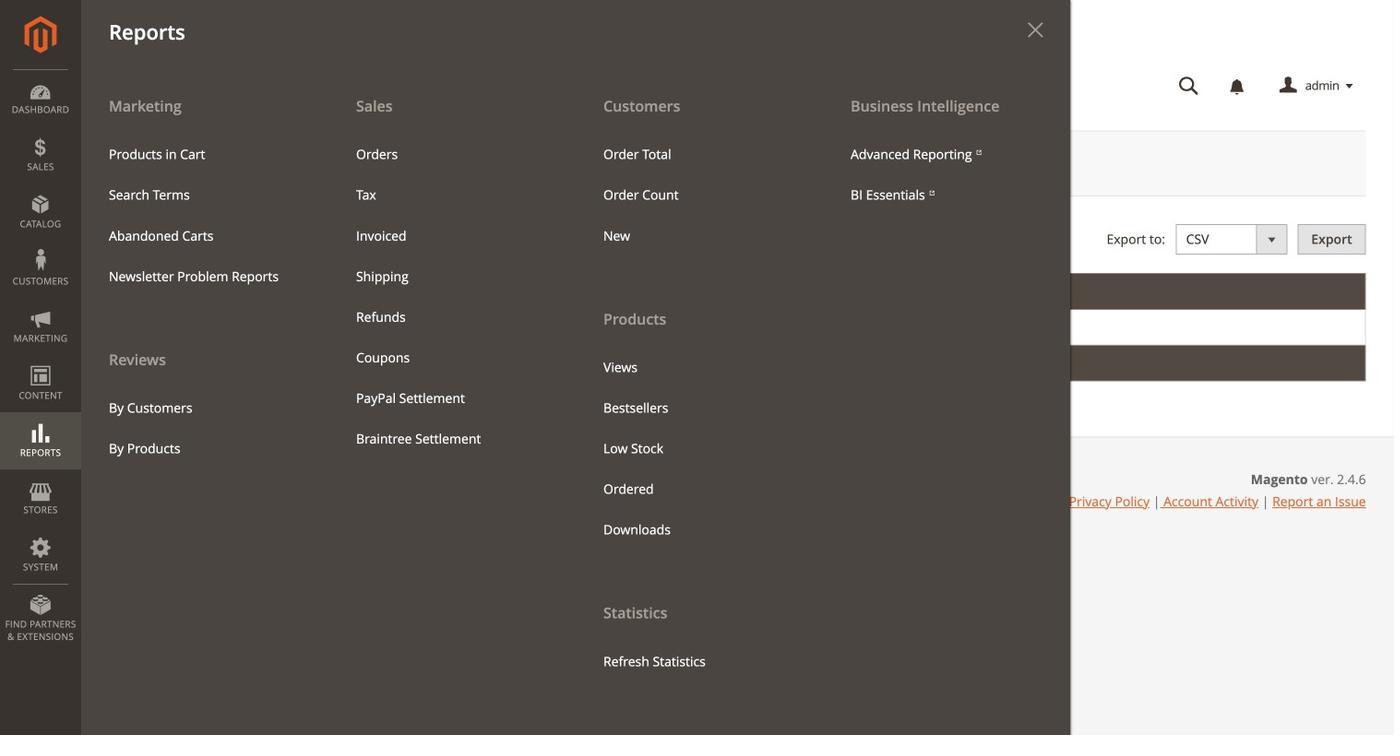 Task type: locate. For each thing, give the bounding box(es) containing it.
menu
[[81, 85, 1071, 736], [81, 85, 329, 469], [576, 85, 823, 683], [95, 134, 315, 297], [342, 134, 562, 460], [590, 134, 809, 256], [837, 134, 1057, 216], [590, 348, 809, 551], [95, 388, 315, 469]]

menu bar
[[0, 0, 1071, 736]]

None text field
[[162, 224, 300, 255], [339, 224, 478, 255], [162, 224, 300, 255], [339, 224, 478, 255]]



Task type: describe. For each thing, give the bounding box(es) containing it.
magento admin panel image
[[24, 16, 57, 54]]



